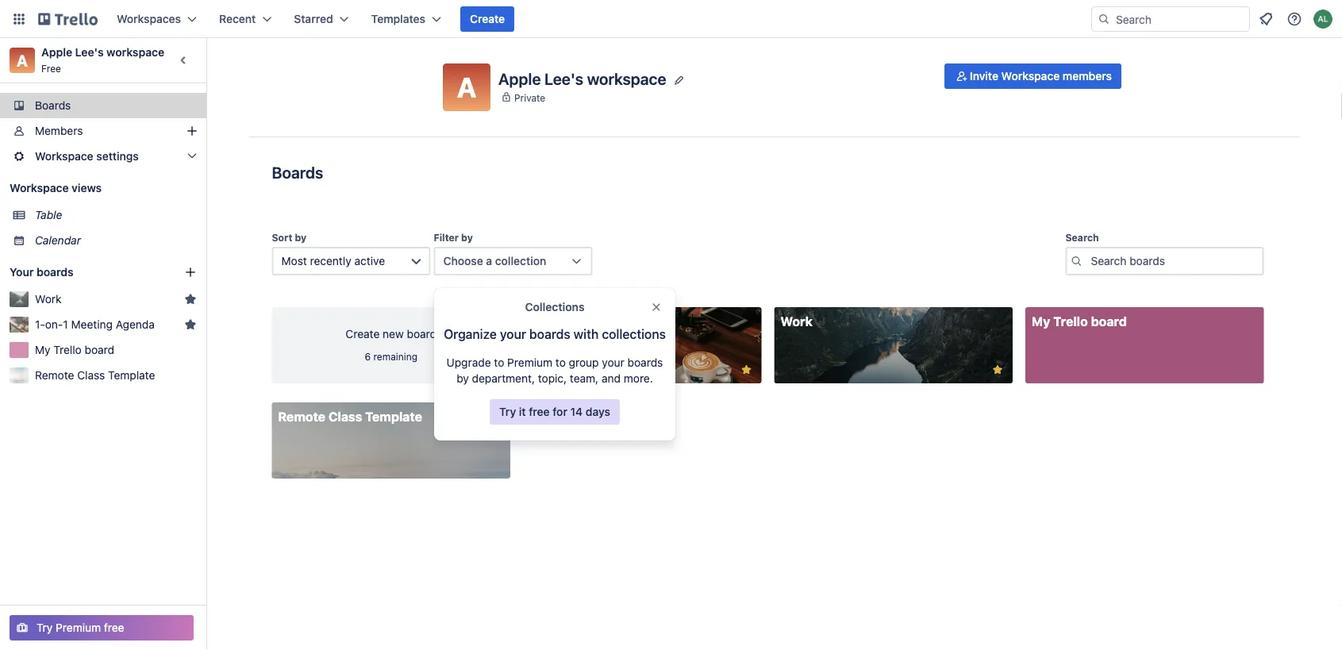 Task type: locate. For each thing, give the bounding box(es) containing it.
0 vertical spatial lee's
[[75, 46, 104, 59]]

0 horizontal spatial class
[[77, 369, 105, 382]]

lee's down back to home image
[[75, 46, 104, 59]]

1-on-1 meeting agenda down work button
[[35, 318, 155, 331]]

1 vertical spatial apple
[[499, 69, 541, 88]]

2 starred icon image from the top
[[184, 318, 197, 331]]

upgrade to premium to group your boards by department, topic, team, and more.
[[447, 356, 663, 385]]

1-on-1 meeting agenda inside button
[[35, 318, 155, 331]]

work inside button
[[35, 293, 62, 306]]

to up department,
[[494, 356, 505, 369]]

0 horizontal spatial 1-
[[35, 318, 45, 331]]

boards
[[37, 266, 74, 279], [530, 327, 571, 342], [628, 356, 663, 369]]

0 horizontal spatial create
[[346, 328, 380, 341]]

your up sm icon
[[500, 327, 526, 342]]

1 horizontal spatial create
[[470, 12, 505, 25]]

0 vertical spatial my
[[1032, 314, 1051, 329]]

0 vertical spatial workspace
[[107, 46, 165, 59]]

0 horizontal spatial trello
[[53, 343, 82, 357]]

1 horizontal spatial meeting
[[572, 314, 623, 329]]

0 horizontal spatial your
[[500, 327, 526, 342]]

work
[[35, 293, 62, 306], [781, 314, 813, 329]]

a left "private"
[[457, 71, 477, 104]]

lee's
[[75, 46, 104, 59], [545, 69, 584, 88]]

1 inside button
[[63, 318, 68, 331]]

invite
[[970, 69, 999, 83]]

it
[[519, 405, 526, 419]]

1 horizontal spatial premium
[[508, 356, 553, 369]]

collections
[[602, 327, 666, 342]]

calendar
[[35, 234, 81, 247]]

workspace settings
[[35, 150, 139, 163]]

0 vertical spatial my trello board
[[1032, 314, 1128, 329]]

1 vertical spatial class
[[329, 409, 362, 424]]

0 vertical spatial boards
[[35, 99, 71, 112]]

1-
[[530, 314, 542, 329], [35, 318, 45, 331]]

1 horizontal spatial work
[[781, 314, 813, 329]]

1 horizontal spatial click to unstar this board. it will be removed from your starred list. image
[[991, 363, 1005, 377]]

free for it
[[529, 405, 550, 419]]

0 vertical spatial premium
[[508, 356, 553, 369]]

remote
[[35, 369, 74, 382], [278, 409, 326, 424]]

0 horizontal spatial board
[[85, 343, 114, 357]]

by down upgrade
[[457, 372, 469, 385]]

filter by
[[434, 232, 473, 243]]

apple lee's workspace
[[499, 69, 667, 88]]

a inside button
[[457, 71, 477, 104]]

apple up free
[[41, 46, 72, 59]]

0 vertical spatial try
[[500, 405, 516, 419]]

meeting down work button
[[71, 318, 113, 331]]

2 horizontal spatial board
[[1092, 314, 1128, 329]]

1 horizontal spatial your
[[602, 356, 625, 369]]

workspace down workspaces
[[107, 46, 165, 59]]

my
[[1032, 314, 1051, 329], [35, 343, 50, 357]]

workspace for settings
[[35, 150, 93, 163]]

1 horizontal spatial agenda
[[626, 314, 673, 329]]

0 horizontal spatial agenda
[[116, 318, 155, 331]]

work link
[[775, 307, 1013, 384]]

2 horizontal spatial boards
[[628, 356, 663, 369]]

click to unstar this board. it will be removed from your starred list. image for work
[[991, 363, 1005, 377]]

workspace navigation collapse icon image
[[173, 49, 195, 71]]

1 horizontal spatial template
[[365, 409, 422, 424]]

create up "a" button
[[470, 12, 505, 25]]

1 horizontal spatial 1-
[[530, 314, 542, 329]]

boards up members
[[35, 99, 71, 112]]

my trello board
[[1032, 314, 1128, 329], [35, 343, 114, 357]]

apple
[[41, 46, 72, 59], [499, 69, 541, 88]]

workspace down members
[[35, 150, 93, 163]]

2 click to unstar this board. it will be removed from your starred list. image from the left
[[991, 363, 1005, 377]]

free
[[529, 405, 550, 419], [104, 621, 124, 635]]

workspaces button
[[107, 6, 207, 32]]

1 vertical spatial template
[[365, 409, 422, 424]]

0 notifications image
[[1257, 10, 1276, 29]]

0 horizontal spatial workspace
[[107, 46, 165, 59]]

on- down collections
[[542, 314, 563, 329]]

template down the remaining
[[365, 409, 422, 424]]

your up and
[[602, 356, 625, 369]]

starred button
[[285, 6, 359, 32]]

upgrade
[[447, 356, 491, 369]]

2 vertical spatial boards
[[628, 356, 663, 369]]

1 click to unstar this board. it will be removed from your starred list. image from the left
[[740, 363, 754, 377]]

by for sort by
[[295, 232, 307, 243]]

create for create new board
[[346, 328, 380, 341]]

workspace
[[107, 46, 165, 59], [587, 69, 667, 88]]

apple lee's workspace link
[[41, 46, 165, 59]]

0 horizontal spatial a
[[17, 51, 28, 69]]

2 vertical spatial workspace
[[10, 181, 69, 195]]

0 horizontal spatial remote
[[35, 369, 74, 382]]

starred icon image
[[184, 293, 197, 306], [184, 318, 197, 331]]

1 vertical spatial boards
[[530, 327, 571, 342]]

0 horizontal spatial apple
[[41, 46, 72, 59]]

0 horizontal spatial meeting
[[71, 318, 113, 331]]

lee's up "private"
[[545, 69, 584, 88]]

boards
[[35, 99, 71, 112], [272, 163, 323, 181]]

1 vertical spatial remote class template
[[278, 409, 422, 424]]

1 horizontal spatial workspace
[[587, 69, 667, 88]]

1 down work button
[[63, 318, 68, 331]]

1 vertical spatial boards
[[272, 163, 323, 181]]

template
[[108, 369, 155, 382], [365, 409, 422, 424]]

1 vertical spatial lee's
[[545, 69, 584, 88]]

1 horizontal spatial lee's
[[545, 69, 584, 88]]

most recently active
[[282, 255, 385, 268]]

0 horizontal spatial lee's
[[75, 46, 104, 59]]

create up 6
[[346, 328, 380, 341]]

on-
[[542, 314, 563, 329], [45, 318, 63, 331]]

boards up sort by
[[272, 163, 323, 181]]

create for create
[[470, 12, 505, 25]]

try premium free button
[[10, 615, 194, 641]]

click to unstar this board. it will be removed from your starred list. image
[[740, 363, 754, 377], [991, 363, 1005, 377]]

1 vertical spatial work
[[781, 314, 813, 329]]

on- inside button
[[45, 318, 63, 331]]

your boards with 4 items element
[[10, 263, 160, 282]]

by inside upgrade to premium to group your boards by department, topic, team, and more.
[[457, 372, 469, 385]]

1 horizontal spatial boards
[[272, 163, 323, 181]]

to
[[494, 356, 505, 369], [556, 356, 566, 369]]

apple inside apple lee's workspace free
[[41, 46, 72, 59]]

1 horizontal spatial free
[[529, 405, 550, 419]]

0 vertical spatial remote class template
[[35, 369, 155, 382]]

create
[[470, 12, 505, 25], [346, 328, 380, 341]]

0 vertical spatial trello
[[1054, 314, 1089, 329]]

1-on-1 meeting agenda up group
[[530, 314, 673, 329]]

0 horizontal spatial template
[[108, 369, 155, 382]]

class
[[77, 369, 105, 382], [329, 409, 362, 424]]

department,
[[472, 372, 535, 385]]

1 inside 'link'
[[563, 314, 569, 329]]

meeting up group
[[572, 314, 623, 329]]

workspace up table
[[10, 181, 69, 195]]

0 vertical spatial starred icon image
[[184, 293, 197, 306]]

board
[[1092, 314, 1128, 329], [407, 328, 437, 341], [85, 343, 114, 357]]

1 horizontal spatial my trello board
[[1032, 314, 1128, 329]]

2 to from the left
[[556, 356, 566, 369]]

1 horizontal spatial a
[[457, 71, 477, 104]]

1 horizontal spatial class
[[329, 409, 362, 424]]

my trello board link
[[1026, 307, 1265, 384], [35, 342, 197, 358]]

filter
[[434, 232, 459, 243]]

for
[[553, 405, 568, 419]]

free inside button
[[104, 621, 124, 635]]

boards up 'more.'
[[628, 356, 663, 369]]

trello
[[1054, 314, 1089, 329], [53, 343, 82, 357]]

0 horizontal spatial try
[[37, 621, 53, 635]]

1 horizontal spatial try
[[500, 405, 516, 419]]

by right 'sort'
[[295, 232, 307, 243]]

1 horizontal spatial 1-on-1 meeting agenda
[[530, 314, 673, 329]]

premium
[[508, 356, 553, 369], [56, 621, 101, 635]]

0 horizontal spatial my
[[35, 343, 50, 357]]

open information menu image
[[1287, 11, 1303, 27]]

workspace for views
[[10, 181, 69, 195]]

to up topic,
[[556, 356, 566, 369]]

1 vertical spatial a
[[457, 71, 477, 104]]

try
[[500, 405, 516, 419], [37, 621, 53, 635]]

create inside button
[[470, 12, 505, 25]]

agenda down work button
[[116, 318, 155, 331]]

remote class template down '1-on-1 meeting agenda' button
[[35, 369, 155, 382]]

0 vertical spatial apple
[[41, 46, 72, 59]]

by
[[295, 232, 307, 243], [461, 232, 473, 243], [457, 372, 469, 385]]

0 vertical spatial your
[[500, 327, 526, 342]]

1 vertical spatial my
[[35, 343, 50, 357]]

1 vertical spatial free
[[104, 621, 124, 635]]

1 vertical spatial workspace
[[587, 69, 667, 88]]

0 horizontal spatial free
[[104, 621, 124, 635]]

0 horizontal spatial on-
[[45, 318, 63, 331]]

members
[[1063, 69, 1113, 83]]

a for a link
[[17, 51, 28, 69]]

click to unstar this board. it will be removed from your starred list. image inside work link
[[991, 363, 1005, 377]]

1 vertical spatial try
[[37, 621, 53, 635]]

remote class template down 6
[[278, 409, 422, 424]]

on- down your boards
[[45, 318, 63, 331]]

0 vertical spatial a
[[17, 51, 28, 69]]

boards link
[[0, 93, 206, 118]]

lee's inside apple lee's workspace free
[[75, 46, 104, 59]]

on- inside 'link'
[[542, 314, 563, 329]]

1 horizontal spatial on-
[[542, 314, 563, 329]]

agenda
[[626, 314, 673, 329], [116, 318, 155, 331]]

organize your boards with collections
[[444, 327, 666, 342]]

0 vertical spatial create
[[470, 12, 505, 25]]

try inside 'button'
[[500, 405, 516, 419]]

private
[[515, 92, 546, 103]]

workspace for apple lee's workspace free
[[107, 46, 165, 59]]

0 horizontal spatial 1
[[63, 318, 68, 331]]

1 down collections
[[563, 314, 569, 329]]

1 vertical spatial my trello board
[[35, 343, 114, 357]]

0 horizontal spatial 1-on-1 meeting agenda
[[35, 318, 155, 331]]

0 horizontal spatial click to unstar this board. it will be removed from your starred list. image
[[740, 363, 754, 377]]

0 vertical spatial work
[[35, 293, 62, 306]]

with
[[574, 327, 599, 342]]

sm image
[[492, 365, 507, 380]]

meeting inside button
[[71, 318, 113, 331]]

search image
[[1098, 13, 1111, 25]]

calendar link
[[35, 233, 197, 249]]

click to unstar this board. it will be removed from your starred list. image inside 1-on-1 meeting agenda 'link'
[[740, 363, 754, 377]]

1 starred icon image from the top
[[184, 293, 197, 306]]

try inside button
[[37, 621, 53, 635]]

0 horizontal spatial premium
[[56, 621, 101, 635]]

0 horizontal spatial boards
[[37, 266, 74, 279]]

by for filter by
[[461, 232, 473, 243]]

1 vertical spatial your
[[602, 356, 625, 369]]

workspace inside apple lee's workspace free
[[107, 46, 165, 59]]

1 horizontal spatial 1
[[563, 314, 569, 329]]

1- down your boards
[[35, 318, 45, 331]]

1-on-1 meeting agenda inside 'link'
[[530, 314, 673, 329]]

0 vertical spatial template
[[108, 369, 155, 382]]

meeting
[[572, 314, 623, 329], [71, 318, 113, 331]]

free inside 'button'
[[529, 405, 550, 419]]

choose a collection
[[444, 255, 547, 268]]

workspace settings button
[[0, 144, 206, 169]]

0 vertical spatial free
[[529, 405, 550, 419]]

workspace inside dropdown button
[[35, 150, 93, 163]]

0 vertical spatial workspace
[[1002, 69, 1060, 83]]

1- down collections
[[530, 314, 542, 329]]

1 horizontal spatial to
[[556, 356, 566, 369]]

0 horizontal spatial work
[[35, 293, 62, 306]]

1 vertical spatial starred icon image
[[184, 318, 197, 331]]

by right filter
[[461, 232, 473, 243]]

workspace inside button
[[1002, 69, 1060, 83]]

apple up "private"
[[499, 69, 541, 88]]

days
[[586, 405, 611, 419]]

workspace
[[1002, 69, 1060, 83], [35, 150, 93, 163], [10, 181, 69, 195]]

agenda down close popover image at the left of the page
[[626, 314, 673, 329]]

boards down collections
[[530, 327, 571, 342]]

your
[[500, 327, 526, 342], [602, 356, 625, 369]]

a
[[17, 51, 28, 69], [457, 71, 477, 104]]

0 horizontal spatial remote class template link
[[35, 368, 197, 384]]

workspace down primary "element"
[[587, 69, 667, 88]]

1 vertical spatial premium
[[56, 621, 101, 635]]

workspace right invite on the right top of the page
[[1002, 69, 1060, 83]]

recent button
[[210, 6, 281, 32]]

0 horizontal spatial to
[[494, 356, 505, 369]]

1-on-1 meeting agenda
[[530, 314, 673, 329], [35, 318, 155, 331]]

a left free
[[17, 51, 28, 69]]

free for premium
[[104, 621, 124, 635]]

1
[[563, 314, 569, 329], [63, 318, 68, 331]]

free
[[41, 63, 61, 74]]

1-on-1 meeting agenda button
[[35, 317, 178, 333]]

1 vertical spatial remote
[[278, 409, 326, 424]]

apple for apple lee's workspace free
[[41, 46, 72, 59]]

collection
[[495, 255, 547, 268]]

boards down calendar
[[37, 266, 74, 279]]

template down '1-on-1 meeting agenda' button
[[108, 369, 155, 382]]

lee's for apple lee's workspace free
[[75, 46, 104, 59]]

1 horizontal spatial apple
[[499, 69, 541, 88]]



Task type: vqa. For each thing, say whether or not it's contained in the screenshot.
Choose a collection button in the left top of the page
yes



Task type: describe. For each thing, give the bounding box(es) containing it.
sort
[[272, 232, 293, 243]]

workspaces
[[117, 12, 181, 25]]

0 horizontal spatial boards
[[35, 99, 71, 112]]

1 vertical spatial trello
[[53, 343, 82, 357]]

meeting inside 'link'
[[572, 314, 623, 329]]

apple lee (applelee29) image
[[1314, 10, 1333, 29]]

apple for apple lee's workspace
[[499, 69, 541, 88]]

1 horizontal spatial board
[[407, 328, 437, 341]]

members link
[[0, 118, 206, 144]]

0 vertical spatial remote class template link
[[35, 368, 197, 384]]

your inside upgrade to premium to group your boards by department, topic, team, and more.
[[602, 356, 625, 369]]

agenda inside 1-on-1 meeting agenda 'link'
[[626, 314, 673, 329]]

1- inside 1-on-1 meeting agenda 'link'
[[530, 314, 542, 329]]

try for try it free for 14 days
[[500, 405, 516, 419]]

0 horizontal spatial remote class template
[[35, 369, 155, 382]]

boards inside upgrade to premium to group your boards by department, topic, team, and more.
[[628, 356, 663, 369]]

0 horizontal spatial my trello board link
[[35, 342, 197, 358]]

create button
[[461, 6, 515, 32]]

work button
[[35, 291, 178, 307]]

0 vertical spatial class
[[77, 369, 105, 382]]

1 to from the left
[[494, 356, 505, 369]]

settings
[[96, 150, 139, 163]]

workspace for apple lee's workspace
[[587, 69, 667, 88]]

create new board
[[346, 328, 437, 341]]

a
[[486, 255, 493, 268]]

1 horizontal spatial my trello board link
[[1026, 307, 1265, 384]]

choose a collection button
[[434, 247, 593, 276]]

1 horizontal spatial my
[[1032, 314, 1051, 329]]

sm image
[[954, 68, 970, 84]]

try it free for 14 days button
[[490, 399, 620, 425]]

starred
[[294, 12, 333, 25]]

table link
[[35, 207, 197, 223]]

a button
[[443, 64, 491, 111]]

try it free for 14 days
[[500, 405, 611, 419]]

team,
[[570, 372, 599, 385]]

remaining
[[374, 351, 418, 362]]

invite workspace members button
[[945, 64, 1122, 89]]

agenda inside '1-on-1 meeting agenda' button
[[116, 318, 155, 331]]

invite workspace members
[[970, 69, 1113, 83]]

1 horizontal spatial remote
[[278, 409, 326, 424]]

1 horizontal spatial remote class template
[[278, 409, 422, 424]]

1-on-1 meeting agenda link
[[523, 307, 762, 384]]

most
[[282, 255, 307, 268]]

and
[[602, 372, 621, 385]]

views
[[72, 181, 102, 195]]

try for try premium free
[[37, 621, 53, 635]]

table
[[35, 208, 62, 222]]

recent
[[219, 12, 256, 25]]

your
[[10, 266, 34, 279]]

sort by
[[272, 232, 307, 243]]

new
[[383, 328, 404, 341]]

collections
[[525, 301, 585, 314]]

1 horizontal spatial boards
[[530, 327, 571, 342]]

1- inside '1-on-1 meeting agenda' button
[[35, 318, 45, 331]]

templates button
[[362, 6, 451, 32]]

Search text field
[[1066, 247, 1265, 276]]

your boards
[[10, 266, 74, 279]]

click to unstar this board. it will be removed from your starred list. image for 1-on-1 meeting agenda
[[740, 363, 754, 377]]

1 horizontal spatial remote class template link
[[272, 403, 511, 479]]

members
[[35, 124, 83, 137]]

Search field
[[1111, 7, 1250, 31]]

0 horizontal spatial my trello board
[[35, 343, 114, 357]]

try premium free
[[37, 621, 124, 635]]

a link
[[10, 48, 35, 73]]

0 vertical spatial boards
[[37, 266, 74, 279]]

recently
[[310, 255, 352, 268]]

1 horizontal spatial trello
[[1054, 314, 1089, 329]]

starred icon image for 1-on-1 meeting agenda
[[184, 318, 197, 331]]

back to home image
[[38, 6, 98, 32]]

workspace views
[[10, 181, 102, 195]]

0 vertical spatial remote
[[35, 369, 74, 382]]

more.
[[624, 372, 653, 385]]

topic,
[[538, 372, 567, 385]]

6
[[365, 351, 371, 362]]

primary element
[[0, 0, 1343, 38]]

apple lee's workspace free
[[41, 46, 165, 74]]

premium inside upgrade to premium to group your boards by department, topic, team, and more.
[[508, 356, 553, 369]]

templates
[[371, 12, 426, 25]]

lee's for apple lee's workspace
[[545, 69, 584, 88]]

close popover image
[[650, 301, 663, 314]]

add board image
[[184, 266, 197, 279]]

14
[[571, 405, 583, 419]]

search
[[1066, 232, 1100, 243]]

active
[[355, 255, 385, 268]]

choose
[[444, 255, 483, 268]]

organize
[[444, 327, 497, 342]]

6 remaining
[[365, 351, 418, 362]]

premium inside button
[[56, 621, 101, 635]]

starred icon image for work
[[184, 293, 197, 306]]

a for "a" button
[[457, 71, 477, 104]]

group
[[569, 356, 599, 369]]



